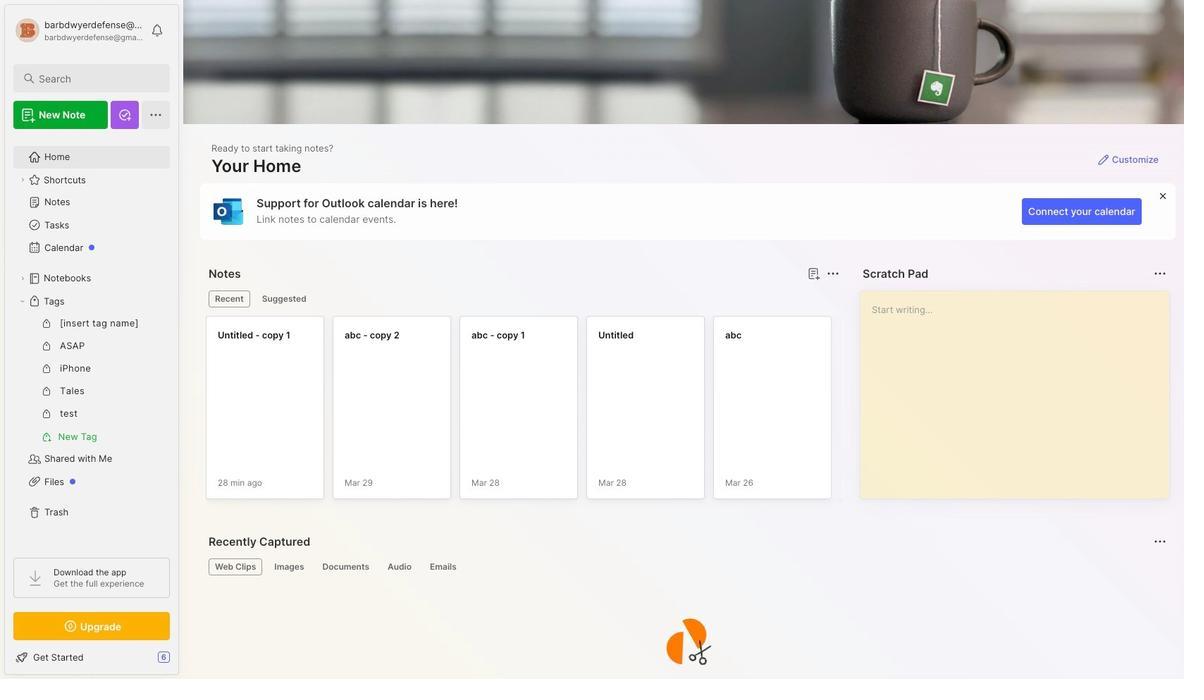 Task type: describe. For each thing, give the bounding box(es) containing it.
expand notebooks image
[[18, 274, 27, 283]]

none search field inside main element
[[39, 70, 157, 87]]

tree inside main element
[[5, 138, 178, 545]]

click to collapse image
[[178, 653, 189, 670]]

group inside main element
[[13, 312, 169, 448]]

Account field
[[13, 16, 144, 44]]

main element
[[0, 0, 183, 679]]

Start writing… text field
[[872, 291, 1169, 487]]



Task type: vqa. For each thing, say whether or not it's contained in the screenshot.
left More actions image
yes



Task type: locate. For each thing, give the bounding box(es) containing it.
0 vertical spatial tab list
[[209, 291, 838, 308]]

more actions image
[[825, 265, 842, 282], [1153, 533, 1169, 550]]

tab
[[209, 291, 250, 308], [256, 291, 313, 308], [209, 559, 263, 576], [268, 559, 311, 576], [316, 559, 376, 576], [382, 559, 418, 576], [424, 559, 463, 576]]

None search field
[[39, 70, 157, 87]]

1 tab list from the top
[[209, 291, 838, 308]]

0 horizontal spatial more actions image
[[825, 265, 842, 282]]

group
[[13, 312, 169, 448]]

1 vertical spatial tab list
[[209, 559, 1165, 576]]

row group
[[206, 316, 1185, 508]]

expand tags image
[[18, 297, 27, 305]]

2 tab list from the top
[[209, 559, 1165, 576]]

0 vertical spatial more actions image
[[825, 265, 842, 282]]

Search text field
[[39, 72, 157, 85]]

1 vertical spatial more actions image
[[1153, 533, 1169, 550]]

tab list
[[209, 291, 838, 308], [209, 559, 1165, 576]]

tree
[[5, 138, 178, 545]]

more actions image
[[1153, 265, 1169, 282]]

1 horizontal spatial more actions image
[[1153, 533, 1169, 550]]

More actions field
[[824, 264, 844, 284], [1151, 264, 1171, 284], [1151, 532, 1171, 552]]

Help and Learning task checklist field
[[5, 646, 178, 669]]



